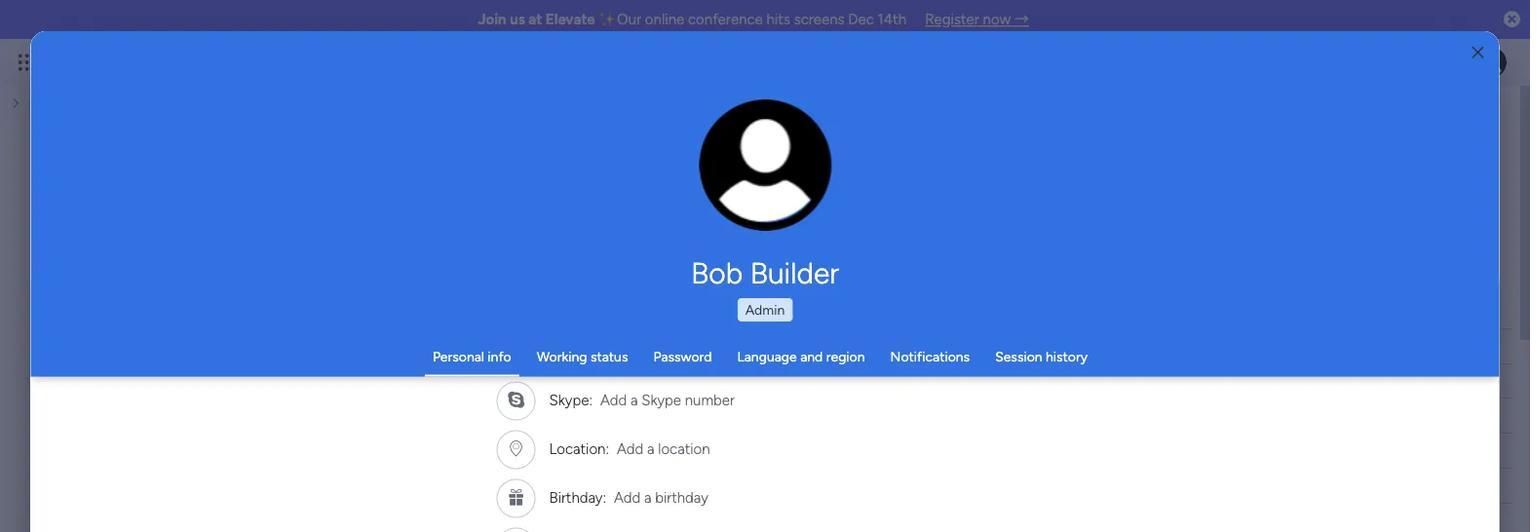 Task type: locate. For each thing, give the bounding box(es) containing it.
a left birthday at the bottom left of page
[[645, 489, 652, 506]]

hits
[[766, 11, 790, 28]]

see
[[670, 147, 693, 163]]

Due Date field
[[593, 336, 660, 357]]

0 horizontal spatial and
[[429, 148, 452, 164]]

manage
[[79, 148, 127, 164]]

1 vertical spatial a
[[647, 440, 655, 458]]

owners,
[[298, 148, 345, 164]]

track
[[488, 148, 519, 164]]

working down not at the bottom of the page
[[719, 408, 770, 424]]

elevate
[[546, 11, 595, 28]]

manage any type of project. assign owners, set timelines and keep track of where your project stands.
[[79, 148, 701, 164]]

add down nov 14
[[601, 391, 627, 409]]

a left location
[[647, 440, 655, 458]]

0 vertical spatial working
[[537, 348, 587, 365]]

language and region
[[737, 348, 865, 365]]

working on it
[[719, 408, 800, 424]]

nov left 2 at bottom left
[[612, 408, 636, 423]]

1 vertical spatial add
[[617, 440, 644, 458]]

oct 10
[[610, 478, 648, 494]]

history
[[1046, 348, 1088, 365]]

column information image
[[798, 339, 814, 354]]

add down nov 2
[[617, 440, 644, 458]]

oct 29
[[610, 443, 648, 459]]

oct left 10
[[610, 478, 632, 494]]

of right the type
[[187, 148, 200, 164]]

personal info link
[[433, 348, 511, 365]]

skype
[[642, 391, 682, 409]]

birthday
[[656, 489, 709, 506]]

picture
[[746, 192, 785, 208]]

1 horizontal spatial working
[[719, 408, 770, 424]]

register now → link
[[925, 11, 1029, 28]]

location: add a location
[[550, 440, 710, 458]]

of
[[187, 148, 200, 164], [522, 148, 535, 164]]

not started
[[723, 374, 796, 390]]

change profile picture button
[[699, 99, 832, 232]]

2 vertical spatial add
[[614, 489, 641, 506]]

1 of from the left
[[187, 148, 200, 164]]

0 vertical spatial oct
[[610, 443, 631, 459]]

a
[[631, 391, 638, 409], [647, 440, 655, 458], [645, 489, 652, 506]]

birthday:
[[550, 489, 607, 506]]

14th
[[878, 11, 906, 28]]

online
[[645, 11, 684, 28]]

column information image
[[669, 339, 684, 354]]

working status link
[[537, 348, 628, 365]]

1 vertical spatial nov
[[612, 408, 636, 423]]

1 horizontal spatial of
[[522, 148, 535, 164]]

add
[[601, 391, 627, 409], [617, 440, 644, 458], [614, 489, 641, 506]]

session history
[[995, 348, 1088, 365]]

owner
[[490, 338, 531, 355]]

a for location
[[647, 440, 655, 458]]

0 vertical spatial a
[[631, 391, 638, 409]]

working
[[537, 348, 587, 365], [719, 408, 770, 424]]

password
[[653, 348, 712, 365]]

Status field
[[735, 336, 784, 357]]

working up skype: at left bottom
[[537, 348, 587, 365]]

nov left 14
[[609, 374, 633, 389]]

profile
[[771, 175, 807, 191]]

status
[[590, 348, 628, 365]]

add down 'oct 29'
[[614, 489, 641, 506]]

0 horizontal spatial working
[[537, 348, 587, 365]]

change
[[724, 175, 768, 191]]

a for birthday
[[645, 489, 652, 506]]

work
[[149, 373, 181, 390]]

of right track at the left of the page
[[522, 148, 535, 164]]

where
[[539, 148, 576, 164]]

project
[[610, 148, 654, 164]]

0 vertical spatial add
[[601, 391, 627, 409]]

number
[[685, 391, 735, 409]]

register now →
[[925, 11, 1029, 28]]

0 horizontal spatial of
[[187, 148, 200, 164]]

and left region
[[800, 348, 823, 365]]

admin
[[745, 302, 785, 318]]

due date
[[598, 338, 655, 355]]

10
[[635, 478, 648, 494]]

builder
[[750, 255, 839, 290]]

oct
[[610, 443, 631, 459], [610, 478, 632, 494]]

nov
[[609, 374, 633, 389], [612, 408, 636, 423]]

oct left 29
[[610, 443, 631, 459]]

oct for oct 10
[[610, 478, 632, 494]]

0 vertical spatial nov
[[609, 374, 633, 389]]

your
[[580, 148, 607, 164]]

1 horizontal spatial and
[[800, 348, 823, 365]]

a for skype
[[631, 391, 638, 409]]

our
[[617, 11, 641, 28]]

bob builder
[[691, 255, 839, 290]]

stands.
[[658, 148, 701, 164]]

and
[[429, 148, 452, 164], [800, 348, 823, 365]]

1 vertical spatial oct
[[610, 478, 632, 494]]

working status
[[537, 348, 628, 365]]

notifications link
[[890, 348, 970, 365]]

language
[[737, 348, 797, 365]]

and left keep
[[429, 148, 452, 164]]

working for working status
[[537, 348, 587, 365]]

on
[[773, 408, 788, 424]]

1 vertical spatial working
[[719, 408, 770, 424]]

session history link
[[995, 348, 1088, 365]]

2 vertical spatial a
[[645, 489, 652, 506]]

a left 2 at bottom left
[[631, 391, 638, 409]]



Task type: vqa. For each thing, say whether or not it's contained in the screenshot.
Apps icon
no



Task type: describe. For each thing, give the bounding box(es) containing it.
bob
[[691, 255, 743, 290]]

more
[[696, 147, 728, 163]]

skype:
[[550, 391, 593, 409]]

v2 done deadline image
[[565, 442, 581, 460]]

see more
[[670, 147, 728, 163]]

screens
[[794, 11, 844, 28]]

✨
[[599, 11, 613, 28]]

add for add a location
[[617, 440, 644, 458]]

nov 2
[[612, 408, 646, 423]]

→
[[1014, 11, 1029, 28]]

birthday: add a birthday
[[550, 489, 709, 506]]

skype: add a skype number
[[550, 391, 735, 409]]

register
[[925, 11, 979, 28]]

personal
[[433, 348, 484, 365]]

2
[[639, 408, 646, 423]]

v2 overdue deadline image
[[565, 477, 581, 496]]

date
[[626, 338, 655, 355]]

password link
[[653, 348, 712, 365]]

select product image
[[18, 53, 37, 72]]

add for add a birthday
[[614, 489, 641, 506]]

due
[[598, 338, 623, 355]]

project.
[[203, 148, 250, 164]]

region
[[826, 348, 865, 365]]

conference
[[688, 11, 763, 28]]

join
[[478, 11, 506, 28]]

nov for nov 14
[[609, 374, 633, 389]]

close image
[[1472, 46, 1484, 60]]

info
[[488, 348, 511, 365]]

started
[[750, 374, 796, 390]]

now
[[983, 11, 1011, 28]]

oct for oct 29
[[610, 443, 631, 459]]

add for add a skype number
[[601, 391, 627, 409]]

location
[[658, 440, 710, 458]]

assign
[[254, 148, 295, 164]]

language and region link
[[737, 348, 865, 365]]

bob builder image
[[1475, 47, 1507, 78]]

us
[[510, 11, 525, 28]]

dec
[[848, 11, 874, 28]]

location:
[[550, 440, 609, 458]]

join us at elevate ✨ our online conference hits screens dec 14th
[[478, 11, 906, 28]]

it
[[792, 408, 800, 424]]

keep
[[455, 148, 485, 164]]

notifications
[[890, 348, 970, 365]]

not
[[723, 374, 747, 390]]

nov for nov 2
[[612, 408, 636, 423]]

session
[[995, 348, 1042, 365]]

type
[[156, 148, 184, 164]]

status
[[740, 338, 779, 355]]

nov 14
[[609, 374, 649, 389]]

working for working on it
[[719, 408, 770, 424]]

bob builder button
[[497, 255, 1033, 290]]

see more link
[[668, 145, 730, 165]]

29
[[634, 443, 648, 459]]

0 vertical spatial and
[[429, 148, 452, 164]]

timelines
[[371, 148, 426, 164]]

at
[[528, 11, 542, 28]]

2 of from the left
[[522, 148, 535, 164]]

change profile picture
[[724, 175, 807, 208]]

personal info
[[433, 348, 511, 365]]

14
[[636, 374, 649, 389]]

set
[[349, 148, 368, 164]]

1 vertical spatial and
[[800, 348, 823, 365]]

Owner field
[[485, 336, 536, 357]]

any
[[131, 148, 152, 164]]



